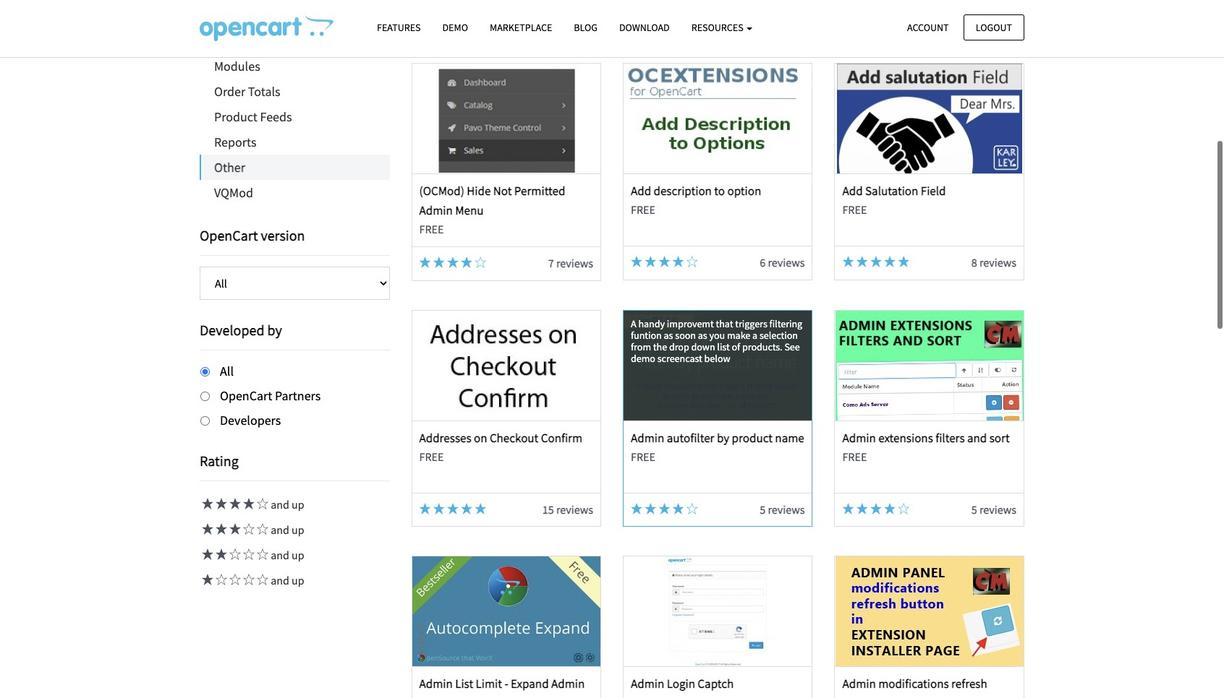 Task type: describe. For each thing, give the bounding box(es) containing it.
opencart version
[[200, 226, 305, 245]]

confirm
[[541, 430, 583, 446]]

button
[[843, 696, 877, 699]]

features link
[[366, 15, 432, 41]]

admin autofilter by product name free
[[631, 430, 804, 464]]

shipping methods
[[214, 33, 312, 49]]

3 and up link from the top
[[200, 549, 304, 563]]

1 and up from the top
[[268, 498, 304, 513]]

on
[[474, 430, 487, 446]]

reviews for admin extensions filters and sort
[[980, 503, 1017, 517]]

other
[[214, 159, 245, 176]]

checkout
[[490, 430, 539, 446]]

a handy improvemt that triggers filtering funtion as soon as you make a selection from the drop down list of products. see demo screencast below link
[[624, 311, 812, 421]]

admin login captch link
[[631, 677, 734, 693]]

admin modifications refresh button in installer .. link
[[843, 677, 987, 699]]

logout
[[976, 21, 1012, 34]]

developers
[[220, 412, 281, 429]]

8 reviews
[[972, 255, 1017, 270]]

the
[[653, 341, 667, 354]]

product feeds
[[214, 109, 292, 125]]

reviews for add salutation field
[[980, 255, 1017, 270]]

filtering
[[770, 317, 803, 330]]

5 reviews for sort
[[972, 503, 1017, 517]]

payment gateways
[[214, 7, 317, 24]]

3 up from the top
[[292, 549, 304, 563]]

menu
[[455, 203, 484, 219]]

reviews for add description to option
[[768, 255, 805, 270]]

field
[[921, 183, 946, 199]]

admin for admin list limit - expand admin autocomplete lim..
[[419, 677, 453, 693]]

products.
[[742, 341, 783, 354]]

add for add description to option
[[631, 183, 651, 199]]

totals
[[248, 83, 280, 100]]

modules
[[214, 58, 260, 75]]

marketplace
[[490, 21, 552, 34]]

down
[[691, 341, 715, 354]]

autofilter
[[667, 430, 714, 446]]

drop
[[669, 341, 689, 354]]

make
[[727, 329, 751, 342]]

vqmod
[[214, 185, 253, 201]]

that
[[716, 317, 733, 330]]

addresses on checkout confirm image
[[412, 311, 600, 421]]

demo
[[442, 21, 468, 34]]

to
[[714, 183, 725, 199]]

payment
[[214, 7, 262, 24]]

addresses
[[419, 430, 471, 446]]

resources link
[[681, 15, 764, 41]]

free inside 'admin extensions filters and sort free'
[[843, 450, 867, 464]]

admin list limit - expand admin autocomplete lim..
[[419, 677, 585, 699]]

15 reviews
[[543, 503, 593, 517]]

marketplace link
[[479, 15, 563, 41]]

addresses on checkout confirm link
[[419, 430, 583, 446]]

0 vertical spatial by
[[267, 321, 282, 339]]

login
[[667, 677, 695, 693]]

opencart for opencart partners
[[220, 388, 272, 404]]

and inside 'admin extensions filters and sort free'
[[967, 430, 987, 446]]

captch
[[698, 677, 734, 693]]

admin inside (ocmod) hide not permitted admin menu free
[[419, 203, 453, 219]]

lim..
[[494, 696, 519, 699]]

blog
[[574, 21, 598, 34]]

admin extensions filters and sort free
[[843, 430, 1010, 464]]

a
[[753, 329, 758, 342]]

7 reviews
[[548, 256, 593, 271]]

admin login captch
[[631, 677, 734, 693]]

free inside add salutation field free
[[843, 203, 867, 217]]

paypal payment gateway image
[[487, 0, 948, 4]]

modules link
[[200, 54, 390, 79]]

download link
[[608, 15, 681, 41]]

admin autofilter by product name link
[[631, 430, 804, 446]]

free inside add description to option free
[[631, 203, 655, 217]]

reports
[[214, 134, 256, 150]]

15
[[543, 503, 554, 517]]

shipping
[[214, 33, 263, 49]]

account
[[907, 21, 949, 34]]

4 up from the top
[[292, 574, 304, 589]]

gateways
[[265, 7, 317, 24]]

below
[[704, 352, 730, 365]]

see
[[785, 341, 800, 354]]

add for add salutation field
[[843, 183, 863, 199]]

logout link
[[964, 14, 1025, 40]]

order totals
[[214, 83, 280, 100]]

admin list limit - expand admin autocomplete lim.. image
[[412, 557, 600, 667]]

limit
[[476, 677, 502, 693]]

vqmod link
[[200, 180, 390, 205]]

admin for admin login captch
[[631, 677, 664, 693]]

improvemt
[[667, 317, 714, 330]]

1 as from the left
[[664, 329, 673, 342]]

blog link
[[563, 15, 608, 41]]

soon
[[675, 329, 696, 342]]

admin autofilter by product name image
[[624, 311, 812, 421]]

5 for and
[[972, 503, 977, 517]]

-
[[505, 677, 508, 693]]

partners
[[275, 388, 321, 404]]

demo link
[[432, 15, 479, 41]]

admin for admin extensions filters and sort free
[[843, 430, 876, 446]]

1 up from the top
[[292, 498, 304, 513]]



Task type: vqa. For each thing, say whether or not it's contained in the screenshot.
effective
no



Task type: locate. For each thing, give the bounding box(es) containing it.
1 and up link from the top
[[200, 498, 304, 513]]

reviews right 6
[[768, 255, 805, 270]]

triggers
[[735, 317, 768, 330]]

2 and up link from the top
[[200, 523, 304, 538]]

admin up button
[[843, 677, 876, 693]]

opencart - marketplace image
[[200, 15, 334, 41]]

by left product
[[717, 430, 729, 446]]

star light o image
[[686, 503, 698, 515], [898, 503, 910, 515], [241, 524, 255, 536], [255, 524, 268, 536], [227, 549, 241, 561], [255, 549, 268, 561], [241, 575, 255, 586], [255, 575, 268, 586]]

5 reviews for name
[[760, 503, 805, 517]]

1 horizontal spatial 5
[[972, 503, 977, 517]]

None radio
[[200, 416, 210, 426]]

admin
[[419, 203, 453, 219], [631, 430, 664, 446], [843, 430, 876, 446], [419, 677, 453, 693], [551, 677, 585, 693], [631, 677, 664, 693], [843, 677, 876, 693]]

8
[[972, 255, 977, 270]]

add description to option free
[[631, 183, 761, 217]]

funtion
[[631, 329, 662, 342]]

2 up from the top
[[292, 523, 304, 538]]

4 and up from the top
[[268, 574, 304, 589]]

6
[[760, 255, 766, 270]]

payment gateways link
[[200, 3, 390, 28]]

add
[[631, 183, 651, 199], [843, 183, 863, 199]]

up
[[292, 498, 304, 513], [292, 523, 304, 538], [292, 549, 304, 563], [292, 574, 304, 589]]

sort
[[990, 430, 1010, 446]]

from
[[631, 341, 651, 354]]

salutation
[[865, 183, 918, 199]]

0 horizontal spatial as
[[664, 329, 673, 342]]

modifications
[[878, 677, 949, 693]]

admin right expand
[[551, 677, 585, 693]]

(ocmod) hide not permitted admin menu link
[[419, 183, 565, 219]]

reviews down name
[[768, 503, 805, 517]]

4 and up link from the top
[[200, 574, 304, 589]]

filters
[[936, 430, 965, 446]]

rating
[[200, 452, 239, 471]]

admin inside admin autofilter by product name free
[[631, 430, 664, 446]]

reviews for admin autofilter by product name
[[768, 503, 805, 517]]

add salutation field link
[[843, 183, 946, 199]]

reviews down sort
[[980, 503, 1017, 517]]

5 reviews down name
[[760, 503, 805, 517]]

name
[[775, 430, 804, 446]]

0 vertical spatial opencart
[[200, 226, 258, 245]]

option
[[727, 183, 761, 199]]

other link
[[201, 155, 390, 180]]

free inside (ocmod) hide not permitted admin menu free
[[419, 222, 444, 237]]

2 5 reviews from the left
[[972, 503, 1017, 517]]

(ocmod)
[[419, 183, 464, 199]]

add description to option link
[[631, 183, 761, 199]]

a
[[631, 317, 636, 330]]

free inside addresses on checkout confirm free
[[419, 450, 444, 464]]

reviews right the 15 on the left
[[556, 503, 593, 517]]

as
[[664, 329, 673, 342], [698, 329, 707, 342]]

2 as from the left
[[698, 329, 707, 342]]

selection
[[760, 329, 798, 342]]

star light image
[[631, 256, 642, 268], [645, 256, 656, 268], [659, 256, 670, 268], [673, 256, 684, 268], [856, 256, 868, 268], [870, 256, 882, 268], [898, 256, 910, 268], [419, 257, 431, 268], [433, 257, 445, 268], [461, 257, 473, 268], [213, 499, 227, 510], [419, 503, 431, 515], [631, 503, 642, 515], [645, 503, 656, 515], [673, 503, 684, 515], [856, 503, 868, 515], [870, 503, 882, 515], [227, 524, 241, 536], [200, 549, 213, 561], [200, 575, 213, 586]]

1 horizontal spatial add
[[843, 183, 863, 199]]

5 reviews down sort
[[972, 503, 1017, 517]]

hide
[[467, 183, 491, 199]]

opencart for opencart version
[[200, 226, 258, 245]]

2 add from the left
[[843, 183, 863, 199]]

reviews for (ocmod) hide not permitted admin menu
[[556, 256, 593, 271]]

admin modifications refresh button in installer .. image
[[835, 557, 1024, 667]]

star light image
[[843, 256, 854, 268], [884, 256, 896, 268], [447, 257, 459, 268], [200, 499, 213, 510], [227, 499, 241, 510], [241, 499, 255, 510], [433, 503, 445, 515], [447, 503, 459, 515], [461, 503, 473, 515], [475, 503, 486, 515], [659, 503, 670, 515], [843, 503, 854, 515], [884, 503, 896, 515], [200, 524, 213, 536], [213, 524, 227, 536], [213, 549, 227, 561]]

screencast
[[657, 352, 702, 365]]

admin left autofilter
[[631, 430, 664, 446]]

add left description
[[631, 183, 651, 199]]

admin left the extensions
[[843, 430, 876, 446]]

by inside admin autofilter by product name free
[[717, 430, 729, 446]]

0 horizontal spatial by
[[267, 321, 282, 339]]

1 add from the left
[[631, 183, 651, 199]]

product feeds link
[[200, 104, 390, 130]]

resources
[[691, 21, 746, 34]]

description
[[654, 183, 712, 199]]

1 5 from the left
[[760, 503, 766, 517]]

reviews right 7
[[556, 256, 593, 271]]

2 5 from the left
[[972, 503, 977, 517]]

admin login captch image
[[624, 557, 812, 667]]

addresses on checkout confirm free
[[419, 430, 583, 464]]

as left you on the top right
[[698, 329, 707, 342]]

by right developed
[[267, 321, 282, 339]]

as left soon
[[664, 329, 673, 342]]

admin inside 'admin extensions filters and sort free'
[[843, 430, 876, 446]]

add inside add description to option free
[[631, 183, 651, 199]]

admin extensions filters and sort image
[[835, 311, 1024, 421]]

demo
[[631, 352, 655, 365]]

1 vertical spatial opencart
[[220, 388, 272, 404]]

admin extensions filters and sort link
[[843, 430, 1010, 446]]

admin inside admin modifications refresh button in installer ..
[[843, 677, 876, 693]]

(ocmod) hide not permitted admin menu free
[[419, 183, 565, 237]]

add inside add salutation field free
[[843, 183, 863, 199]]

admin for admin autofilter by product name free
[[631, 430, 664, 446]]

shipping methods link
[[200, 28, 390, 54]]

account link
[[895, 14, 961, 40]]

6 reviews
[[760, 255, 805, 270]]

product
[[732, 430, 773, 446]]

features
[[377, 21, 421, 34]]

list
[[455, 677, 473, 693]]

all
[[220, 363, 234, 380]]

1 horizontal spatial as
[[698, 329, 707, 342]]

7
[[548, 256, 554, 271]]

0 horizontal spatial 5 reviews
[[760, 503, 805, 517]]

autocomplete
[[419, 696, 491, 699]]

None radio
[[200, 368, 210, 377], [200, 392, 210, 401], [200, 368, 210, 377], [200, 392, 210, 401]]

admin down (ocmod)
[[419, 203, 453, 219]]

(ocmod) hide not permitted admin menu image
[[412, 64, 600, 174]]

handy
[[638, 317, 665, 330]]

reports link
[[200, 130, 390, 155]]

in
[[880, 696, 890, 699]]

add salutation field image
[[835, 64, 1024, 174]]

extensions
[[878, 430, 933, 446]]

feeds
[[260, 109, 292, 125]]

1 horizontal spatial by
[[717, 430, 729, 446]]

1 5 reviews from the left
[[760, 503, 805, 517]]

and up link
[[200, 498, 304, 513], [200, 523, 304, 538], [200, 549, 304, 563], [200, 574, 304, 589]]

by
[[267, 321, 282, 339], [717, 430, 729, 446]]

list
[[717, 341, 730, 354]]

admin up autocomplete
[[419, 677, 453, 693]]

order
[[214, 83, 245, 100]]

1 vertical spatial by
[[717, 430, 729, 446]]

expand
[[511, 677, 549, 693]]

developed
[[200, 321, 264, 339]]

reviews right 8
[[980, 255, 1017, 270]]

add left salutation
[[843, 183, 863, 199]]

star light o image
[[686, 256, 698, 268], [475, 257, 486, 268], [255, 499, 268, 510], [241, 549, 255, 561], [213, 575, 227, 586], [227, 575, 241, 586]]

5 for product
[[760, 503, 766, 517]]

admin for admin modifications refresh button in installer ..
[[843, 677, 876, 693]]

0 horizontal spatial add
[[631, 183, 651, 199]]

reviews for addresses on checkout confirm
[[556, 503, 593, 517]]

developed by
[[200, 321, 282, 339]]

0 horizontal spatial 5
[[760, 503, 766, 517]]

admin list limit - expand admin autocomplete lim.. link
[[419, 677, 585, 699]]

add salutation field free
[[843, 183, 946, 217]]

version
[[261, 226, 305, 245]]

1 horizontal spatial 5 reviews
[[972, 503, 1017, 517]]

3 and up from the top
[[268, 549, 304, 563]]

opencart
[[200, 226, 258, 245], [220, 388, 272, 404]]

free inside admin autofilter by product name free
[[631, 450, 655, 464]]

permitted
[[514, 183, 565, 199]]

2 and up from the top
[[268, 523, 304, 538]]

free
[[631, 203, 655, 217], [843, 203, 867, 217], [419, 222, 444, 237], [419, 450, 444, 464], [631, 450, 655, 464], [843, 450, 867, 464]]

add description to option image
[[624, 64, 812, 174]]

admin left the login
[[631, 677, 664, 693]]

installer
[[892, 696, 933, 699]]

opencart up developers
[[220, 388, 272, 404]]

methods
[[265, 33, 312, 49]]

and up
[[268, 498, 304, 513], [268, 523, 304, 538], [268, 549, 304, 563], [268, 574, 304, 589]]

opencart partners
[[220, 388, 321, 404]]

not
[[493, 183, 512, 199]]

opencart down vqmod
[[200, 226, 258, 245]]



